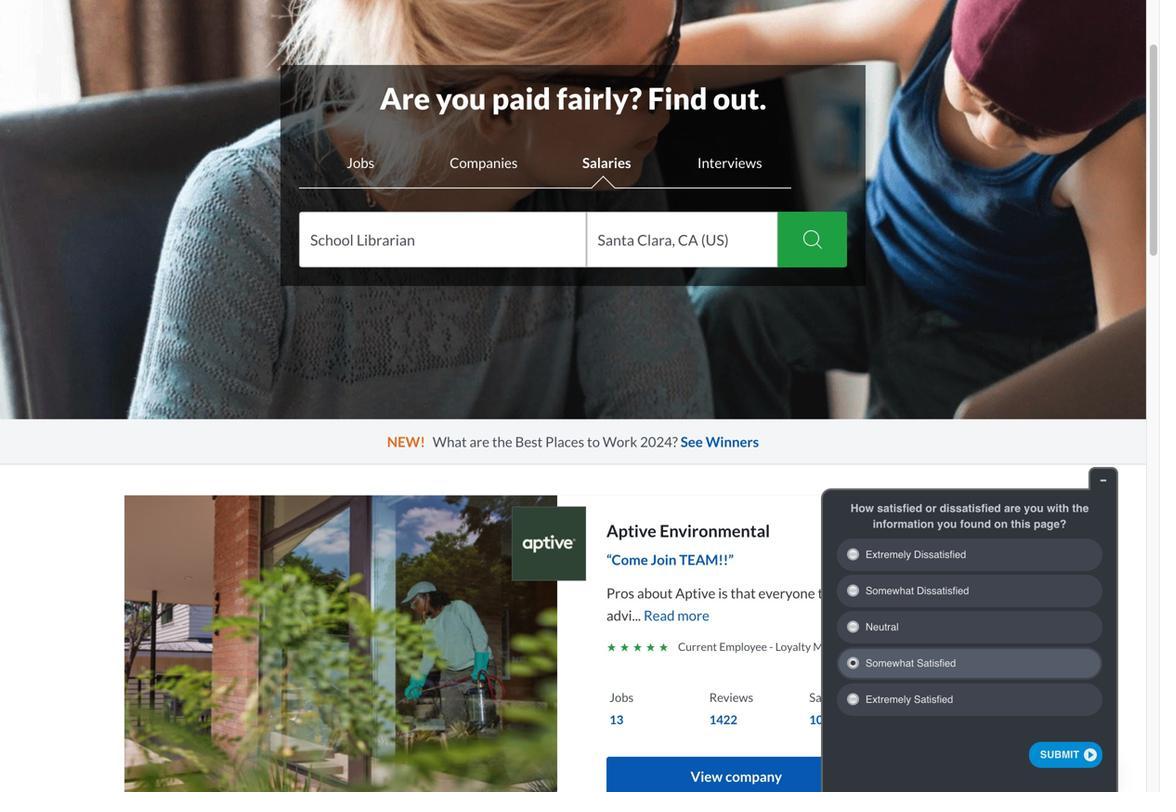Task type: vqa. For each thing, say whether or not it's contained in the screenshot.
Job Title * Field
no



Task type: locate. For each thing, give the bounding box(es) containing it.
salaries
[[582, 154, 631, 171], [809, 690, 850, 705]]

0 vertical spatial extremely
[[866, 549, 911, 561]]

extremely
[[866, 549, 911, 561], [866, 694, 911, 705]]

jobs for jobs 13
[[610, 690, 634, 705]]

0 horizontal spatial that
[[731, 585, 756, 601]]

"come join team!!"
[[607, 551, 734, 568]]

dissatisfied for somewhat dissatisfied
[[917, 585, 969, 597]]

on
[[994, 518, 1008, 531]]

0 horizontal spatial aptive
[[607, 521, 656, 541]]

2 none field from the left
[[586, 212, 778, 268]]

aptive up more at the bottom
[[675, 585, 716, 601]]

you right the are
[[436, 80, 486, 116]]

salaries 1099
[[809, 690, 850, 727]]

work
[[603, 433, 637, 450]]

0 vertical spatial the
[[492, 433, 512, 450]]

0 vertical spatial are
[[470, 433, 490, 450]]

are
[[470, 433, 490, 450], [1004, 502, 1021, 515]]

somewhat
[[866, 585, 914, 597], [866, 658, 914, 669]]

aptive inside pros about aptive is that everyone that you encounter for help or advi...
[[675, 585, 716, 601]]

the
[[492, 433, 512, 450], [1072, 502, 1089, 515]]

0 horizontal spatial the
[[492, 433, 512, 450]]

dissatisfied for extremely dissatisfied
[[914, 549, 966, 561]]

0 vertical spatial aptive
[[607, 521, 656, 541]]

or
[[925, 502, 937, 515], [986, 585, 1000, 601]]

information
[[873, 518, 934, 531]]

more
[[677, 607, 710, 624]]

interviews down somewhat satisfied
[[909, 690, 965, 705]]

1 vertical spatial are
[[1004, 502, 1021, 515]]

view
[[691, 768, 723, 785]]

paid
[[492, 80, 551, 116]]

1 vertical spatial jobs
[[610, 690, 634, 705]]

the inside "how satisfied or dissatisfied are you with the information you found on this page?"
[[1072, 502, 1089, 515]]

1 vertical spatial aptive
[[675, 585, 716, 601]]

Location field
[[598, 212, 767, 268]]

1 vertical spatial or
[[986, 585, 1000, 601]]

0 vertical spatial dissatisfied
[[914, 549, 966, 561]]

in
[[859, 640, 868, 654]]

interviews down out. on the right of page
[[697, 154, 762, 171]]

homepage highlight image image
[[538, 286, 608, 309]]

0 vertical spatial salaries
[[582, 154, 631, 171]]

dissatisfied
[[940, 502, 1001, 515]]

jobs for jobs
[[347, 154, 375, 171]]

0 vertical spatial interviews
[[697, 154, 762, 171]]

salaries for salaries 1099
[[809, 690, 850, 705]]

1 horizontal spatial interviews
[[909, 690, 965, 705]]

2024?
[[640, 433, 678, 450]]

salaries down fairly? at the top of the page
[[582, 154, 631, 171]]

that down "come join team!!" link
[[818, 585, 843, 601]]

0 vertical spatial somewhat
[[866, 585, 914, 597]]

extremely satisfied
[[866, 694, 953, 705]]

out.
[[713, 80, 766, 116]]

0 vertical spatial satisfied
[[917, 658, 956, 669]]

how satisfied or dissatisfied are you with the information you found on this page?
[[851, 502, 1089, 531]]

1 none field from the left
[[299, 212, 586, 268]]

page?
[[1034, 518, 1067, 531]]

dissatisfied down extremely dissatisfied
[[917, 585, 969, 597]]

aptive up "come
[[607, 521, 656, 541]]

about
[[637, 585, 673, 601]]

1 horizontal spatial or
[[986, 585, 1000, 601]]

0 horizontal spatial are
[[470, 433, 490, 450]]

the left the best
[[492, 433, 512, 450]]

new!
[[387, 433, 425, 450]]

extremely down somewhat satisfied
[[866, 694, 911, 705]]

you down dissatisfied
[[937, 518, 957, 531]]

salaries up 1099
[[809, 690, 850, 705]]

current
[[678, 640, 717, 654]]

livermore,
[[870, 640, 923, 654]]

0 vertical spatial or
[[925, 502, 937, 515]]

0 vertical spatial jobs
[[347, 154, 375, 171]]

satisfied for somewhat satisfied
[[917, 658, 956, 669]]

current employee - loyalty manager in livermore, ca
[[678, 640, 940, 654]]

0 horizontal spatial interviews
[[697, 154, 762, 171]]

pros about aptive is that everyone that you encounter for help or advi...
[[607, 585, 1000, 624]]

how
[[851, 502, 874, 515]]

the right with
[[1072, 502, 1089, 515]]

1099
[[809, 712, 837, 727]]

extremely down information at the bottom right of page
[[866, 549, 911, 561]]

1 extremely from the top
[[866, 549, 911, 561]]

with
[[1047, 502, 1069, 515]]

are right what
[[470, 433, 490, 450]]

1 somewhat from the top
[[866, 585, 914, 597]]

found
[[960, 518, 991, 531]]

pros
[[607, 585, 634, 601]]

are up this
[[1004, 502, 1021, 515]]

places
[[545, 433, 584, 450]]

1 horizontal spatial jobs
[[610, 690, 634, 705]]

none field location
[[586, 212, 778, 268]]

1 vertical spatial the
[[1072, 502, 1089, 515]]

company
[[725, 768, 782, 785]]

1 vertical spatial salaries
[[809, 690, 850, 705]]

interviews
[[697, 154, 762, 171], [909, 690, 965, 705]]

environmental
[[660, 521, 770, 541]]

join
[[651, 551, 677, 568]]

that
[[731, 585, 756, 601], [818, 585, 843, 601]]

0 horizontal spatial jobs
[[347, 154, 375, 171]]

new! what are the best places to work 2024? see winners
[[387, 433, 759, 450]]

satisfied down somewhat satisfied
[[914, 694, 953, 705]]

0 horizontal spatial or
[[925, 502, 937, 515]]

satisfied
[[877, 502, 922, 515]]

everyone
[[758, 585, 815, 601]]

None field
[[299, 212, 586, 268], [586, 212, 778, 268]]

is
[[718, 585, 728, 601]]

satisfied down ca on the right of page
[[917, 658, 956, 669]]

1 horizontal spatial are
[[1004, 502, 1021, 515]]

or inside "how satisfied or dissatisfied are you with the information you found on this page?"
[[925, 502, 937, 515]]

1 vertical spatial somewhat
[[866, 658, 914, 669]]

somewhat dissatisfied
[[866, 585, 969, 597]]

1 horizontal spatial salaries
[[809, 690, 850, 705]]

ca
[[925, 640, 940, 654]]

for
[[936, 585, 955, 601]]

what
[[433, 433, 467, 450]]

read more link
[[641, 607, 710, 624]]

none field keyword
[[299, 212, 586, 268]]

read
[[644, 607, 675, 624]]

1 horizontal spatial that
[[818, 585, 843, 601]]

satisfied
[[917, 658, 956, 669], [914, 694, 953, 705]]

companies
[[450, 154, 518, 171]]

or right satisfied
[[925, 502, 937, 515]]

you up this
[[1024, 502, 1044, 515]]

2 extremely from the top
[[866, 694, 911, 705]]

somewhat up neutral
[[866, 585, 914, 597]]

0 horizontal spatial salaries
[[582, 154, 631, 171]]

somewhat down livermore,
[[866, 658, 914, 669]]

somewhat for somewhat dissatisfied
[[866, 585, 914, 597]]

that right is
[[731, 585, 756, 601]]

1 vertical spatial satisfied
[[914, 694, 953, 705]]

1 vertical spatial extremely
[[866, 694, 911, 705]]

aptive environmental
[[607, 521, 770, 541]]

1 horizontal spatial the
[[1072, 502, 1089, 515]]

or right help
[[986, 585, 1000, 601]]

aptive
[[607, 521, 656, 541], [675, 585, 716, 601]]

you
[[436, 80, 486, 116], [1024, 502, 1044, 515], [937, 518, 957, 531], [846, 585, 868, 601]]

dissatisfied
[[914, 549, 966, 561], [917, 585, 969, 597]]

you up neutral
[[846, 585, 868, 601]]

2 somewhat from the top
[[866, 658, 914, 669]]

dissatisfied up for
[[914, 549, 966, 561]]

jobs
[[347, 154, 375, 171], [610, 690, 634, 705]]

1 horizontal spatial aptive
[[675, 585, 716, 601]]

team!!"
[[679, 551, 734, 568]]

1 vertical spatial dissatisfied
[[917, 585, 969, 597]]



Task type: describe. For each thing, give the bounding box(es) containing it.
employee
[[719, 640, 767, 654]]

1422
[[709, 712, 737, 727]]

or inside pros about aptive is that everyone that you encounter for help or advi...
[[986, 585, 1000, 601]]

2 that from the left
[[818, 585, 843, 601]]

submit
[[1040, 749, 1079, 761]]

neutral
[[866, 621, 899, 633]]

winners
[[706, 433, 759, 450]]

extremely dissatisfied
[[866, 549, 966, 561]]

help
[[957, 585, 984, 601]]

1 vertical spatial interviews
[[909, 690, 965, 705]]

jobs 13
[[610, 690, 634, 727]]

are inside "how satisfied or dissatisfied are you with the information you found on this page?"
[[1004, 502, 1021, 515]]

manager
[[813, 640, 857, 654]]

are
[[380, 80, 430, 116]]

you inside pros about aptive is that everyone that you encounter for help or advi...
[[846, 585, 868, 601]]

"come join team!!" link
[[607, 548, 1006, 577]]

extremely for extremely dissatisfied
[[866, 549, 911, 561]]

extremely for extremely satisfied
[[866, 694, 911, 705]]

this
[[1011, 518, 1031, 531]]

are you paid fairly? find out.
[[380, 80, 766, 116]]

view company link
[[607, 757, 866, 792]]

advi...
[[607, 607, 641, 624]]

somewhat satisfied
[[866, 658, 956, 669]]

view company
[[691, 768, 782, 785]]

to
[[587, 433, 600, 450]]

loyalty
[[775, 640, 811, 654]]

satisfied for extremely satisfied
[[914, 694, 953, 705]]

somewhat for somewhat satisfied
[[866, 658, 914, 669]]

salaries for salaries
[[582, 154, 631, 171]]

1 that from the left
[[731, 585, 756, 601]]

find
[[648, 80, 707, 116]]

"come
[[607, 551, 648, 568]]

read more
[[641, 607, 710, 624]]

best
[[515, 433, 543, 450]]

reviews
[[709, 690, 753, 705]]

Keyword field
[[310, 212, 575, 268]]

reviews 1422
[[709, 690, 753, 727]]

encounter
[[871, 585, 934, 601]]

interviews link
[[906, 686, 1006, 731]]

fairly?
[[557, 80, 642, 116]]

-
[[769, 640, 773, 654]]

see
[[681, 433, 703, 450]]

13
[[610, 712, 624, 727]]



